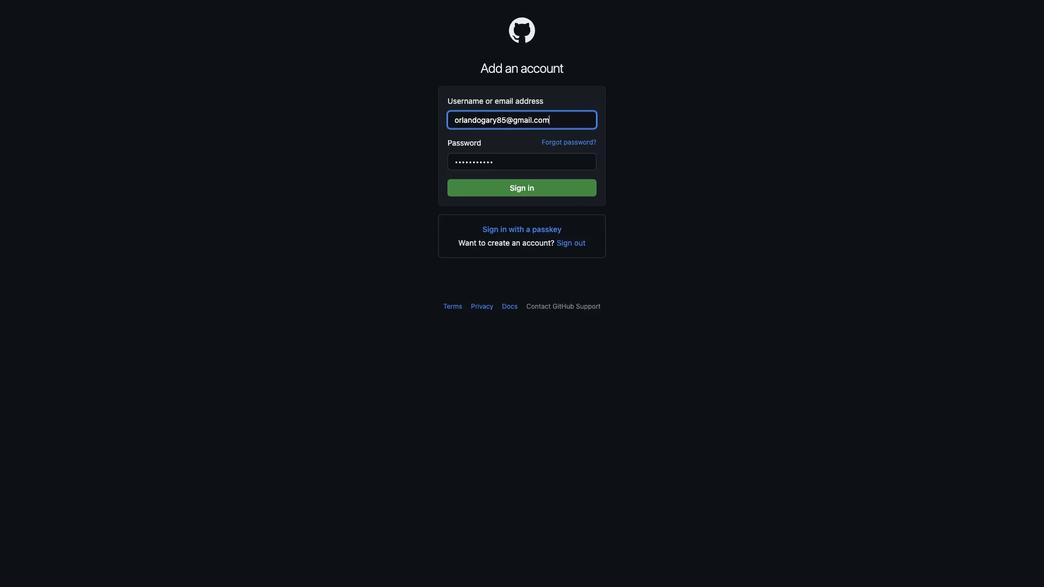 Task type: describe. For each thing, give the bounding box(es) containing it.
forgot
[[542, 139, 562, 146]]

email
[[495, 97, 514, 106]]

want to create an account?
[[459, 239, 555, 248]]

add
[[481, 60, 503, 75]]

username or email address
[[448, 97, 544, 106]]

homepage image
[[509, 17, 536, 44]]

account
[[521, 60, 564, 75]]

sign in with a passkey
[[483, 225, 562, 234]]

Username or email address text field
[[448, 111, 597, 129]]

terms link
[[444, 303, 463, 310]]

terms
[[444, 303, 463, 310]]

support
[[576, 303, 601, 310]]

github
[[553, 303, 575, 310]]

in
[[501, 225, 507, 234]]

1 vertical spatial an
[[512, 239, 521, 248]]

Password password field
[[448, 153, 597, 171]]

passkey
[[533, 225, 562, 234]]

username
[[448, 97, 484, 106]]

forgot password? link
[[542, 137, 597, 147]]

docs
[[502, 303, 518, 310]]



Task type: vqa. For each thing, say whether or not it's contained in the screenshot.
Username at the top left
yes



Task type: locate. For each thing, give the bounding box(es) containing it.
want
[[459, 239, 477, 248]]

contact github support
[[527, 303, 601, 310]]

with
[[509, 225, 524, 234]]

password?
[[564, 139, 597, 146]]

to
[[479, 239, 486, 248]]

0 vertical spatial an
[[505, 60, 518, 75]]

an down with
[[512, 239, 521, 248]]

an
[[505, 60, 518, 75], [512, 239, 521, 248]]

add an account
[[481, 60, 564, 75]]

privacy
[[471, 303, 494, 310]]

account?
[[523, 239, 555, 248]]

contact
[[527, 303, 551, 310]]

privacy link
[[471, 303, 494, 310]]

or
[[486, 97, 493, 106]]

contact github support link
[[527, 303, 601, 310]]

an right 'add'
[[505, 60, 518, 75]]

sign
[[483, 225, 499, 234]]

address
[[516, 97, 544, 106]]

forgot password?
[[542, 139, 597, 146]]

password
[[448, 139, 482, 147]]

docs link
[[502, 303, 518, 310]]

create
[[488, 239, 510, 248]]

None submit
[[448, 179, 597, 197], [557, 238, 586, 249], [448, 179, 597, 197], [557, 238, 586, 249]]

a
[[526, 225, 531, 234]]

sign in with a passkey button
[[483, 224, 562, 235]]



